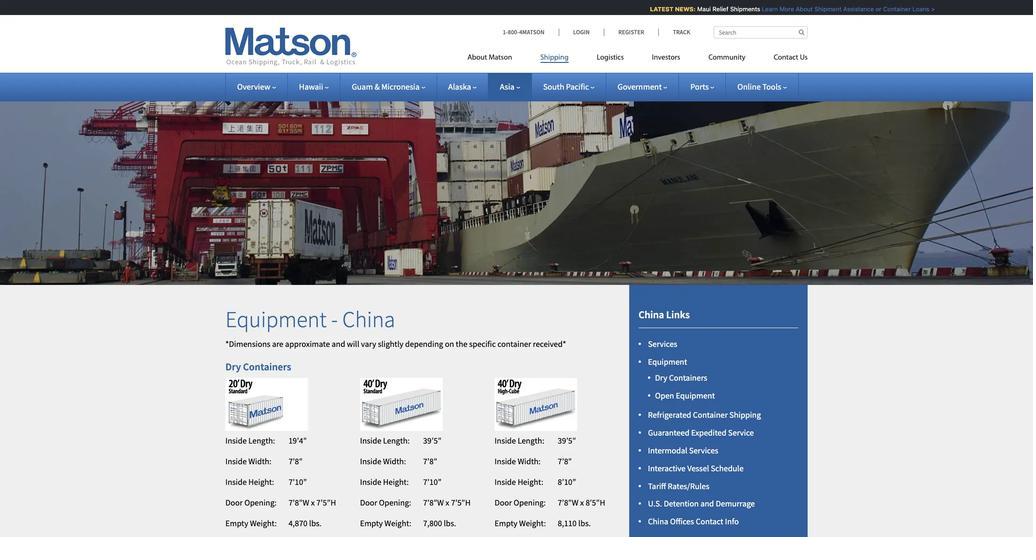 Task type: locate. For each thing, give the bounding box(es) containing it.
0 horizontal spatial height:
[[249, 477, 274, 488]]

empty weight: left 7,800
[[360, 518, 412, 529]]

1 length: from the left
[[249, 435, 275, 446]]

container right or
[[879, 5, 907, 13]]

7'10"
[[289, 477, 307, 488], [423, 477, 442, 488]]

2 7'8″w x 7'5″h from the left
[[423, 498, 471, 509]]

width: for 7,800
[[383, 456, 406, 467]]

1 horizontal spatial door
[[360, 498, 378, 509]]

container up expedited
[[693, 410, 728, 421]]

0 horizontal spatial 7'8″w
[[289, 498, 309, 509]]

7'8″ for 8,110
[[558, 456, 572, 467]]

0 horizontal spatial 39'5″
[[423, 435, 442, 446]]

inside width: for 8,110
[[495, 456, 541, 467]]

3 lbs. from the left
[[579, 518, 591, 529]]

empty weight: left 8,110
[[495, 518, 546, 529]]

1 door opening: from the left
[[226, 498, 277, 509]]

7'5″h up 7,800 lbs.
[[451, 498, 471, 509]]

1 vertical spatial services
[[690, 445, 719, 456]]

2 horizontal spatial door opening:
[[495, 498, 546, 509]]

2 height: from the left
[[383, 477, 409, 488]]

7,800
[[423, 518, 442, 529]]

0 horizontal spatial door opening:
[[226, 498, 277, 509]]

0 horizontal spatial 7'10"
[[289, 477, 307, 488]]

empty weight: for 8,110 lbs.
[[495, 518, 546, 529]]

tariff
[[648, 481, 666, 492]]

1 7'5″h from the left
[[317, 498, 336, 509]]

guam
[[352, 81, 373, 92]]

7'8″w x 7'5″h for 4,870
[[289, 498, 336, 509]]

contact inside china links section
[[696, 516, 724, 527]]

weight: left 8,110
[[519, 518, 546, 529]]

1 empty from the left
[[226, 518, 248, 529]]

blue matson logo with ocean, shipping, truck, rail and logistics written beneath it. image
[[226, 28, 357, 66]]

opening: for 4,870 lbs.
[[245, 498, 277, 509]]

1 inside length: from the left
[[226, 435, 275, 446]]

and inside china links section
[[701, 499, 714, 509]]

1 horizontal spatial 7'5″h
[[451, 498, 471, 509]]

investors link
[[638, 49, 695, 69]]

2 width: from the left
[[383, 456, 406, 467]]

alaska link
[[449, 81, 477, 92]]

0 vertical spatial about
[[792, 5, 809, 13]]

opening: for 8,110 lbs.
[[514, 498, 546, 509]]

length:
[[249, 435, 275, 446], [383, 435, 410, 446], [518, 435, 545, 446]]

3 empty from the left
[[495, 518, 518, 529]]

0 horizontal spatial weight:
[[250, 518, 277, 529]]

1 inside width: from the left
[[226, 456, 272, 467]]

1 horizontal spatial lbs.
[[444, 518, 456, 529]]

weight: for 7,800 lbs.
[[385, 518, 412, 529]]

0 horizontal spatial dry
[[226, 360, 241, 374]]

2 vertical spatial equipment
[[676, 390, 715, 401]]

2 opening: from the left
[[379, 498, 411, 509]]

container inside china links section
[[693, 410, 728, 421]]

0 vertical spatial services
[[648, 339, 678, 350]]

3 inside width: from the left
[[495, 456, 541, 467]]

1 horizontal spatial length:
[[383, 435, 410, 446]]

1-800-4matson
[[503, 28, 545, 36]]

equipment for equipment link at bottom
[[648, 357, 688, 367]]

0 horizontal spatial 7'8″w x 7'5″h
[[289, 498, 336, 509]]

0 horizontal spatial and
[[332, 339, 345, 350]]

7'8″w x 7'5″h up 7,800 lbs.
[[423, 498, 471, 509]]

7'5″h up 4,870 lbs.
[[317, 498, 336, 509]]

the
[[456, 339, 468, 350]]

2 weight: from the left
[[385, 518, 412, 529]]

1 vertical spatial container
[[693, 410, 728, 421]]

lbs.
[[309, 518, 322, 529], [444, 518, 456, 529], [579, 518, 591, 529]]

1 width: from the left
[[249, 456, 272, 467]]

door for 8,110 lbs.
[[495, 498, 512, 509]]

about
[[792, 5, 809, 13], [468, 54, 487, 62]]

0 horizontal spatial inside length:
[[226, 435, 275, 446]]

0 horizontal spatial length:
[[249, 435, 275, 446]]

1 vertical spatial about
[[468, 54, 487, 62]]

2 7'10" from the left
[[423, 477, 442, 488]]

empty for 8,110 lbs.
[[495, 518, 518, 529]]

inside height: for 7,800 lbs.
[[360, 477, 409, 488]]

empty weight:
[[226, 518, 277, 529], [360, 518, 412, 529], [495, 518, 546, 529]]

equipment for equipment - china
[[226, 305, 327, 334]]

0 horizontal spatial opening:
[[245, 498, 277, 509]]

7'10" down 19'4″
[[289, 477, 307, 488]]

1 weight: from the left
[[250, 518, 277, 529]]

x up 4,870 lbs.
[[311, 498, 315, 509]]

and up china offices contact info link
[[701, 499, 714, 509]]

empty weight: for 4,870 lbs.
[[226, 518, 277, 529]]

services up equipment link at bottom
[[648, 339, 678, 350]]

1 vertical spatial shipping
[[730, 410, 761, 421]]

1 horizontal spatial contact
[[774, 54, 799, 62]]

0 horizontal spatial inside height:
[[226, 477, 274, 488]]

lbs. right 4,870
[[309, 518, 322, 529]]

0 horizontal spatial dry containers
[[226, 360, 291, 374]]

equipment down services link
[[648, 357, 688, 367]]

2 7'5″h from the left
[[451, 498, 471, 509]]

door for 7,800 lbs.
[[360, 498, 378, 509]]

2 horizontal spatial height:
[[518, 477, 544, 488]]

height:
[[249, 477, 274, 488], [383, 477, 409, 488], [518, 477, 544, 488]]

ports link
[[691, 81, 715, 92]]

2 horizontal spatial lbs.
[[579, 518, 591, 529]]

2 horizontal spatial door
[[495, 498, 512, 509]]

door opening: for 7,800
[[360, 498, 411, 509]]

demurrage
[[716, 499, 755, 509]]

received*
[[533, 339, 567, 350]]

1 horizontal spatial inside width:
[[360, 456, 406, 467]]

2 lbs. from the left
[[444, 518, 456, 529]]

inside width: for 7,800
[[360, 456, 406, 467]]

overview
[[237, 81, 270, 92]]

dry
[[226, 360, 241, 374], [655, 372, 668, 383]]

hawaii
[[299, 81, 323, 92]]

3 weight: from the left
[[519, 518, 546, 529]]

track link
[[659, 28, 691, 36]]

0 horizontal spatial lbs.
[[309, 518, 322, 529]]

1 7'8″w from the left
[[289, 498, 309, 509]]

3 empty weight: from the left
[[495, 518, 546, 529]]

1 horizontal spatial x
[[446, 498, 450, 509]]

length: for 8,110 lbs.
[[518, 435, 545, 446]]

1 horizontal spatial container
[[879, 5, 907, 13]]

2 horizontal spatial weight:
[[519, 518, 546, 529]]

0 horizontal spatial 7'5″h
[[317, 498, 336, 509]]

0 horizontal spatial 7'8″
[[289, 456, 303, 467]]

1 horizontal spatial and
[[701, 499, 714, 509]]

7'8″w up 8,110
[[558, 498, 579, 509]]

inside width:
[[226, 456, 272, 467], [360, 456, 406, 467], [495, 456, 541, 467]]

china for china offices contact info
[[648, 516, 669, 527]]

open
[[655, 390, 675, 401]]

1 horizontal spatial 7'8″w x 7'5″h
[[423, 498, 471, 509]]

39'5″
[[423, 435, 442, 446], [558, 435, 576, 446]]

and
[[332, 339, 345, 350], [701, 499, 714, 509]]

1 horizontal spatial inside height:
[[360, 477, 409, 488]]

contact down the u.s. detention and demurrage link in the right of the page
[[696, 516, 724, 527]]

2 door from the left
[[360, 498, 378, 509]]

x for 8,110
[[581, 498, 584, 509]]

3 7'8″w from the left
[[558, 498, 579, 509]]

2 7'8″w from the left
[[423, 498, 444, 509]]

guam & micronesia
[[352, 81, 420, 92]]

container
[[879, 5, 907, 13], [693, 410, 728, 421]]

1 7'8″w x 7'5″h from the left
[[289, 498, 336, 509]]

0 horizontal spatial contact
[[696, 516, 724, 527]]

2 horizontal spatial empty weight:
[[495, 518, 546, 529]]

0 horizontal spatial door
[[226, 498, 243, 509]]

2 horizontal spatial width:
[[518, 456, 541, 467]]

1 height: from the left
[[249, 477, 274, 488]]

lbs. right 7,800
[[444, 518, 456, 529]]

1 x from the left
[[311, 498, 315, 509]]

1 opening: from the left
[[245, 498, 277, 509]]

1 horizontal spatial about
[[792, 5, 809, 13]]

shipping up service
[[730, 410, 761, 421]]

3 height: from the left
[[518, 477, 544, 488]]

0 horizontal spatial empty weight:
[[226, 518, 277, 529]]

about left matson
[[468, 54, 487, 62]]

contact left us
[[774, 54, 799, 62]]

track
[[673, 28, 691, 36]]

services link
[[648, 339, 678, 350]]

3 width: from the left
[[518, 456, 541, 467]]

8,110
[[558, 518, 577, 529]]

2 horizontal spatial x
[[581, 498, 584, 509]]

0 horizontal spatial container
[[693, 410, 728, 421]]

online
[[738, 81, 761, 92]]

weight:
[[250, 518, 277, 529], [385, 518, 412, 529], [519, 518, 546, 529]]

x up 7,800 lbs.
[[446, 498, 450, 509]]

china down u.s.
[[648, 516, 669, 527]]

containers up open equipment link at the bottom right
[[669, 372, 708, 383]]

width:
[[249, 456, 272, 467], [383, 456, 406, 467], [518, 456, 541, 467]]

1 empty weight: from the left
[[226, 518, 277, 529]]

equipment up are at the bottom of page
[[226, 305, 327, 334]]

1-800-4matson link
[[503, 28, 559, 36]]

1 horizontal spatial 7'10"
[[423, 477, 442, 488]]

x for 4,870
[[311, 498, 315, 509]]

weight: for 8,110 lbs.
[[519, 518, 546, 529]]

2 horizontal spatial empty
[[495, 518, 518, 529]]

inside height: for 8,110 lbs.
[[495, 477, 544, 488]]

equipment
[[226, 305, 327, 334], [648, 357, 688, 367], [676, 390, 715, 401]]

7'8″ for 4,870
[[289, 456, 303, 467]]

1 7'10" from the left
[[289, 477, 307, 488]]

china left links on the right bottom of page
[[639, 308, 665, 321]]

inside length: for 7,800 lbs.
[[360, 435, 410, 446]]

1 vertical spatial equipment
[[648, 357, 688, 367]]

top menu navigation
[[468, 49, 808, 69]]

containers down are at the bottom of page
[[243, 360, 291, 374]]

more
[[776, 5, 790, 13]]

containers
[[243, 360, 291, 374], [669, 372, 708, 383]]

0 vertical spatial and
[[332, 339, 345, 350]]

shipping inside top menu navigation
[[541, 54, 569, 62]]

7'8″w up 7,800
[[423, 498, 444, 509]]

2 empty from the left
[[360, 518, 383, 529]]

7'8″w for 8,110
[[558, 498, 579, 509]]

0 vertical spatial shipping
[[541, 54, 569, 62]]

2 horizontal spatial 7'8″w
[[558, 498, 579, 509]]

lbs. right 8,110
[[579, 518, 591, 529]]

1 inside height: from the left
[[226, 477, 274, 488]]

7'5″h for 7,800 lbs.
[[451, 498, 471, 509]]

1 horizontal spatial 39'5″
[[558, 435, 576, 446]]

approximate
[[285, 339, 330, 350]]

1 vertical spatial contact
[[696, 516, 724, 527]]

None search field
[[714, 26, 808, 39]]

specific
[[469, 339, 496, 350]]

alaska
[[449, 81, 471, 92]]

shipping link
[[527, 49, 583, 69]]

inside length:
[[226, 435, 275, 446], [360, 435, 410, 446], [495, 435, 545, 446]]

1 horizontal spatial dry
[[655, 372, 668, 383]]

about matson link
[[468, 49, 527, 69]]

2 empty weight: from the left
[[360, 518, 412, 529]]

0 horizontal spatial inside width:
[[226, 456, 272, 467]]

2 horizontal spatial inside height:
[[495, 477, 544, 488]]

learn
[[758, 5, 774, 13]]

1 lbs. from the left
[[309, 518, 322, 529]]

dry down *dimensions
[[226, 360, 241, 374]]

0 horizontal spatial about
[[468, 54, 487, 62]]

matson
[[489, 54, 512, 62]]

0 horizontal spatial empty
[[226, 518, 248, 529]]

3 inside height: from the left
[[495, 477, 544, 488]]

dry down equipment link at bottom
[[655, 372, 668, 383]]

login link
[[559, 28, 604, 36]]

2 length: from the left
[[383, 435, 410, 446]]

and left will
[[332, 339, 345, 350]]

detention
[[664, 499, 699, 509]]

2 door opening: from the left
[[360, 498, 411, 509]]

services down guaranteed expedited service link
[[690, 445, 719, 456]]

empty weight: left 4,870
[[226, 518, 277, 529]]

x for 7,800
[[446, 498, 450, 509]]

2 horizontal spatial inside width:
[[495, 456, 541, 467]]

1 7'8″ from the left
[[289, 456, 303, 467]]

3 opening: from the left
[[514, 498, 546, 509]]

community
[[709, 54, 746, 62]]

-
[[331, 305, 338, 334]]

7'5″h for 4,870 lbs.
[[317, 498, 336, 509]]

weight: left 4,870
[[250, 518, 277, 529]]

0 horizontal spatial services
[[648, 339, 678, 350]]

7'8″w x 7'5″h up 4,870 lbs.
[[289, 498, 336, 509]]

opening:
[[245, 498, 277, 509], [379, 498, 411, 509], [514, 498, 546, 509]]

links
[[667, 308, 690, 321]]

7'8″w x 8'5″h
[[558, 498, 606, 509]]

1 horizontal spatial containers
[[669, 372, 708, 383]]

*dimensions are approximate and will vary slightly depending on the specific container received*
[[226, 339, 567, 350]]

2 7'8″ from the left
[[423, 456, 437, 467]]

dry containers up open equipment link at the bottom right
[[655, 372, 708, 383]]

1 vertical spatial and
[[701, 499, 714, 509]]

interactive vessel schedule link
[[648, 463, 744, 474]]

1 horizontal spatial 7'8″
[[423, 456, 437, 467]]

1 horizontal spatial opening:
[[379, 498, 411, 509]]

1 horizontal spatial empty weight:
[[360, 518, 412, 529]]

7'8″w x 7'5″h
[[289, 498, 336, 509], [423, 498, 471, 509]]

1 door from the left
[[226, 498, 243, 509]]

2 horizontal spatial opening:
[[514, 498, 546, 509]]

3 length: from the left
[[518, 435, 545, 446]]

1 horizontal spatial height:
[[383, 477, 409, 488]]

2 x from the left
[[446, 498, 450, 509]]

1 horizontal spatial weight:
[[385, 518, 412, 529]]

x left 8'5″h
[[581, 498, 584, 509]]

length: for 4,870 lbs.
[[249, 435, 275, 446]]

1 horizontal spatial shipping
[[730, 410, 761, 421]]

latest
[[646, 5, 669, 13]]

0 vertical spatial contact
[[774, 54, 799, 62]]

register
[[619, 28, 645, 36]]

2 39'5″ from the left
[[558, 435, 576, 446]]

3 door from the left
[[495, 498, 512, 509]]

1 horizontal spatial 7'8″w
[[423, 498, 444, 509]]

2 inside length: from the left
[[360, 435, 410, 446]]

1 horizontal spatial door opening:
[[360, 498, 411, 509]]

opening: for 7,800 lbs.
[[379, 498, 411, 509]]

1 horizontal spatial inside length:
[[360, 435, 410, 446]]

south pacific
[[543, 81, 589, 92]]

2 horizontal spatial inside length:
[[495, 435, 545, 446]]

7'8″w for 7,800
[[423, 498, 444, 509]]

2 inside width: from the left
[[360, 456, 406, 467]]

door for 4,870 lbs.
[[226, 498, 243, 509]]

service
[[729, 428, 754, 438]]

logistics
[[597, 54, 624, 62]]

1 horizontal spatial dry containers
[[655, 372, 708, 383]]

dry containers
[[226, 360, 291, 374], [655, 372, 708, 383]]

1 39'5″ from the left
[[423, 435, 442, 446]]

equipment - china
[[226, 305, 395, 334]]

0 horizontal spatial x
[[311, 498, 315, 509]]

2 horizontal spatial 7'8″
[[558, 456, 572, 467]]

weight: left 7,800
[[385, 518, 412, 529]]

about right more
[[792, 5, 809, 13]]

weight: for 4,870 lbs.
[[250, 518, 277, 529]]

3 inside length: from the left
[[495, 435, 545, 446]]

shipping up the south
[[541, 54, 569, 62]]

2 inside height: from the left
[[360, 477, 409, 488]]

Search search field
[[714, 26, 808, 39]]

7'10" up 7,800
[[423, 477, 442, 488]]

online tools link
[[738, 81, 787, 92]]

7'10" for 39'5″
[[423, 477, 442, 488]]

door opening: for 4,870
[[226, 498, 277, 509]]

equipment up refrigerated container shipping link
[[676, 390, 715, 401]]

1 horizontal spatial width:
[[383, 456, 406, 467]]

1 horizontal spatial empty
[[360, 518, 383, 529]]

3 door opening: from the left
[[495, 498, 546, 509]]

3 x from the left
[[581, 498, 584, 509]]

2 horizontal spatial length:
[[518, 435, 545, 446]]

0 horizontal spatial width:
[[249, 456, 272, 467]]

dry containers down *dimensions
[[226, 360, 291, 374]]

assistance
[[839, 5, 870, 13]]

7'8″w up 4,870
[[289, 498, 309, 509]]

width: for 4,870
[[249, 456, 272, 467]]

3 7'8″ from the left
[[558, 456, 572, 467]]

empty for 7,800 lbs.
[[360, 518, 383, 529]]

0 vertical spatial equipment
[[226, 305, 327, 334]]

0 horizontal spatial shipping
[[541, 54, 569, 62]]

investors
[[652, 54, 681, 62]]



Task type: vqa. For each thing, say whether or not it's contained in the screenshot.
Learn
yes



Task type: describe. For each thing, give the bounding box(es) containing it.
tariff rates/rules
[[648, 481, 710, 492]]

8,110 lbs.
[[558, 518, 591, 529]]

community link
[[695, 49, 760, 69]]

refrigerated
[[648, 410, 692, 421]]

hawaii link
[[299, 81, 329, 92]]

dry containers inside china links section
[[655, 372, 708, 383]]

government
[[618, 81, 662, 92]]

refrigerated container shipping
[[648, 410, 761, 421]]

relief
[[708, 5, 724, 13]]

inside length: for 8,110 lbs.
[[495, 435, 545, 446]]

800-
[[508, 28, 520, 36]]

39'5″ for 7'10"
[[423, 435, 442, 446]]

china offices contact info
[[648, 516, 739, 527]]

asia link
[[500, 81, 520, 92]]

interactive vessel schedule
[[648, 463, 744, 474]]

intermodal
[[648, 445, 688, 456]]

online tools
[[738, 81, 782, 92]]

inside length: for 4,870 lbs.
[[226, 435, 275, 446]]

intermodal services
[[648, 445, 719, 456]]

contact inside top menu navigation
[[774, 54, 799, 62]]

shipments
[[726, 5, 756, 13]]

login
[[573, 28, 590, 36]]

refrigerated container shipping link
[[648, 410, 761, 421]]

intermodal services link
[[648, 445, 719, 456]]

&
[[375, 81, 380, 92]]

asia
[[500, 81, 515, 92]]

guaranteed
[[648, 428, 690, 438]]

39'5″ for 8'10"
[[558, 435, 576, 446]]

china up vary
[[343, 305, 395, 334]]

height: for 4,870
[[249, 477, 274, 488]]

*dimensions
[[226, 339, 271, 350]]

empty for 4,870 lbs.
[[226, 518, 248, 529]]

7'8″w x 7'5″h for 7,800
[[423, 498, 471, 509]]

height: for 7,800
[[383, 477, 409, 488]]

u.s. detention and demurrage link
[[648, 499, 755, 509]]

lbs. for 7,800 lbs.
[[444, 518, 456, 529]]

4,870
[[289, 518, 308, 529]]

interactive
[[648, 463, 686, 474]]

about matson
[[468, 54, 512, 62]]

lbs. for 4,870 lbs.
[[309, 518, 322, 529]]

loans
[[909, 5, 925, 13]]

19'4″
[[289, 435, 307, 446]]

7,800 lbs.
[[423, 518, 456, 529]]

open equipment
[[655, 390, 715, 401]]

height: for 8,110
[[518, 477, 544, 488]]

china links
[[639, 308, 690, 321]]

expedited
[[692, 428, 727, 438]]

shipment
[[810, 5, 838, 13]]

shipping inside china links section
[[730, 410, 761, 421]]

width: for 8,110
[[518, 456, 541, 467]]

4,870 lbs.
[[289, 518, 322, 529]]

tariff rates/rules link
[[648, 481, 710, 492]]

door opening: for 8,110
[[495, 498, 546, 509]]

rates/rules
[[668, 481, 710, 492]]

logistics link
[[583, 49, 638, 69]]

will
[[347, 339, 360, 350]]

contact us
[[774, 54, 808, 62]]

or
[[872, 5, 878, 13]]

ports
[[691, 81, 709, 92]]

containers inside china links section
[[669, 372, 708, 383]]

china for china links
[[639, 308, 665, 321]]

micronesia
[[382, 81, 420, 92]]

vary
[[361, 339, 376, 350]]

depending
[[405, 339, 443, 350]]

empty weight: for 7,800 lbs.
[[360, 518, 412, 529]]

inside height: for 4,870 lbs.
[[226, 477, 274, 488]]

info
[[725, 516, 739, 527]]

equipment link
[[648, 357, 688, 367]]

7'10" for 19'4″
[[289, 477, 307, 488]]

1-
[[503, 28, 508, 36]]

length: for 7,800 lbs.
[[383, 435, 410, 446]]

guaranteed expedited service link
[[648, 428, 754, 438]]

about inside about matson link
[[468, 54, 487, 62]]

are
[[272, 339, 284, 350]]

search image
[[799, 29, 805, 35]]

maui
[[693, 5, 707, 13]]

south
[[543, 81, 565, 92]]

tools
[[763, 81, 782, 92]]

0 horizontal spatial containers
[[243, 360, 291, 374]]

matson containership manulani at terminal preparing to ship from china. image
[[0, 86, 1034, 285]]

government link
[[618, 81, 668, 92]]

1 horizontal spatial services
[[690, 445, 719, 456]]

lbs. for 8,110 lbs.
[[579, 518, 591, 529]]

south pacific link
[[543, 81, 595, 92]]

4matson
[[520, 28, 545, 36]]

0 vertical spatial container
[[879, 5, 907, 13]]

contact us link
[[760, 49, 808, 69]]

guaranteed expedited service
[[648, 428, 754, 438]]

open equipment link
[[655, 390, 715, 401]]

us
[[800, 54, 808, 62]]

guam & micronesia link
[[352, 81, 425, 92]]

container
[[498, 339, 532, 350]]

china offices contact info link
[[648, 516, 739, 527]]

7'8″w for 4,870
[[289, 498, 309, 509]]

dry inside china links section
[[655, 372, 668, 383]]

8'5″h
[[586, 498, 606, 509]]

news:
[[671, 5, 692, 13]]

7'8″ for 7,800
[[423, 456, 437, 467]]

latest news: maui relief shipments learn more about shipment assistance or container loans >
[[646, 5, 931, 13]]

china links section
[[618, 285, 820, 538]]

u.s. detention and demurrage
[[648, 499, 755, 509]]

vessel
[[688, 463, 710, 474]]

schedule
[[711, 463, 744, 474]]

inside width: for 4,870
[[226, 456, 272, 467]]

learn more about shipment assistance or container loans > link
[[758, 5, 931, 13]]

slightly
[[378, 339, 404, 350]]

pacific
[[566, 81, 589, 92]]

dry containers link
[[655, 372, 708, 383]]



